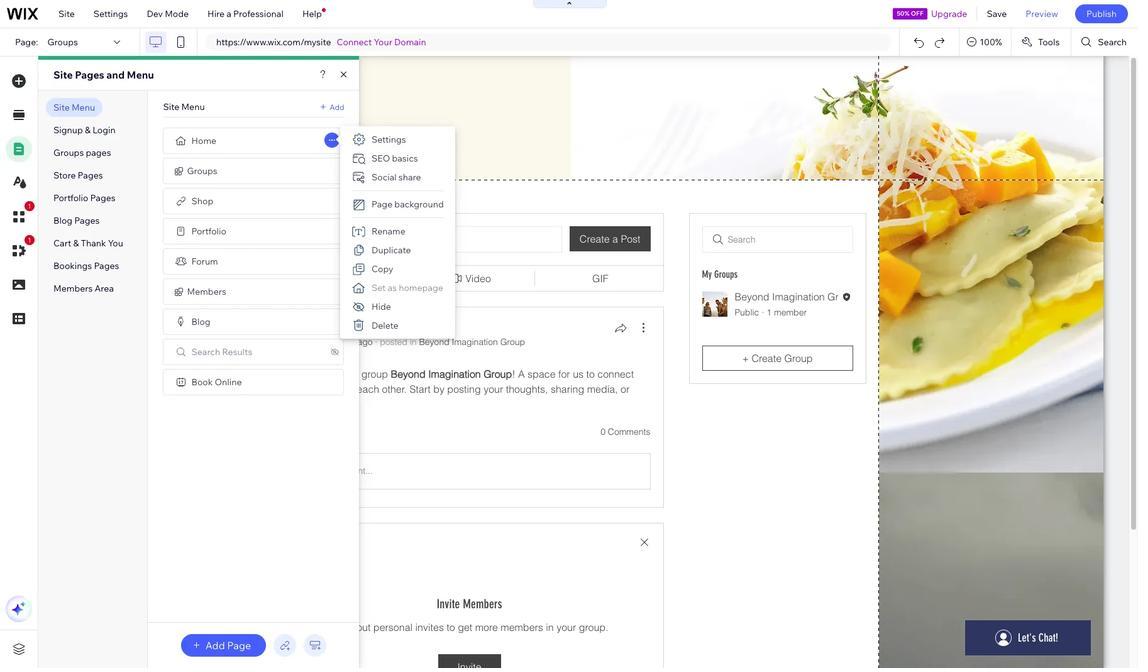 Task type: describe. For each thing, give the bounding box(es) containing it.
and
[[106, 69, 125, 81]]

you
[[108, 238, 123, 249]]

store pages
[[53, 170, 103, 181]]

0 horizontal spatial settings
[[94, 8, 128, 19]]

thank
[[81, 238, 106, 249]]

search button
[[1072, 28, 1138, 56]]

save button
[[977, 0, 1016, 28]]

preview button
[[1016, 0, 1068, 28]]

home
[[191, 135, 216, 146]]

blog for blog
[[191, 316, 210, 328]]

area
[[95, 283, 114, 294]]

publish button
[[1075, 4, 1128, 23]]

rename
[[372, 226, 405, 237]]

0 horizontal spatial site menu
[[53, 102, 95, 113]]

forum
[[191, 256, 218, 267]]

signup
[[53, 124, 83, 136]]

bookings pages
[[53, 260, 119, 272]]

set
[[372, 282, 386, 294]]

1 horizontal spatial menu
[[127, 69, 154, 81]]

& for signup
[[85, 124, 91, 136]]

tools button
[[1012, 28, 1071, 56]]

mode
[[165, 8, 189, 19]]

homepage
[[399, 282, 443, 294]]

https://www.wix.com/mysite
[[216, 36, 331, 48]]

upgrade
[[931, 8, 967, 19]]

add for add page
[[205, 639, 225, 652]]

background
[[394, 199, 444, 210]]

results
[[222, 346, 252, 358]]

hire a professional
[[208, 8, 283, 19]]

0 vertical spatial page
[[372, 199, 392, 210]]

& for cart
[[73, 238, 79, 249]]

cart
[[53, 238, 71, 249]]

1 horizontal spatial settings
[[372, 134, 406, 145]]

set as homepage
[[372, 282, 443, 294]]

social
[[372, 172, 397, 183]]

pages for site
[[75, 69, 104, 81]]

cart & thank you
[[53, 238, 123, 249]]

domain
[[394, 36, 426, 48]]

online
[[215, 377, 242, 388]]

store
[[53, 170, 76, 181]]

page background
[[372, 199, 444, 210]]

search for search results
[[191, 346, 220, 358]]

seo
[[372, 153, 390, 164]]

hire
[[208, 8, 225, 19]]

add page button
[[181, 634, 266, 657]]

delete
[[372, 320, 398, 331]]

login
[[93, 124, 116, 136]]

signup & login
[[53, 124, 116, 136]]

connect
[[337, 36, 372, 48]]

a
[[227, 8, 231, 19]]

members for members area
[[53, 283, 93, 294]]

pages for bookings
[[94, 260, 119, 272]]

1 horizontal spatial site menu
[[163, 101, 205, 113]]

book
[[191, 377, 213, 388]]



Task type: locate. For each thing, give the bounding box(es) containing it.
1 vertical spatial groups
[[53, 147, 84, 158]]

hide
[[372, 301, 391, 312]]

members for members
[[187, 286, 226, 297]]

blog pages
[[53, 215, 100, 226]]

pages for store
[[78, 170, 103, 181]]

pages
[[75, 69, 104, 81], [78, 170, 103, 181], [90, 192, 115, 204], [74, 215, 100, 226], [94, 260, 119, 272]]

0 vertical spatial portfolio
[[53, 192, 88, 204]]

pages for blog
[[74, 215, 100, 226]]

0 horizontal spatial &
[[73, 238, 79, 249]]

page
[[372, 199, 392, 210], [227, 639, 251, 652]]

blog up cart
[[53, 215, 72, 226]]

preview
[[1026, 8, 1058, 19]]

add for add
[[330, 102, 344, 112]]

groups
[[48, 36, 78, 48], [53, 147, 84, 158], [187, 165, 217, 177]]

copy
[[372, 263, 393, 275]]

search down publish
[[1098, 36, 1127, 48]]

0 horizontal spatial portfolio
[[53, 192, 88, 204]]

members down bookings
[[53, 283, 93, 294]]

0 horizontal spatial add
[[205, 639, 225, 652]]

0 horizontal spatial page
[[227, 639, 251, 652]]

1 horizontal spatial add
[[330, 102, 344, 112]]

help
[[302, 8, 322, 19]]

settings
[[94, 8, 128, 19], [372, 134, 406, 145]]

menu up home
[[181, 101, 205, 113]]

site pages and menu
[[53, 69, 154, 81]]

blog
[[53, 215, 72, 226], [191, 316, 210, 328]]

members area
[[53, 283, 114, 294]]

50%
[[897, 9, 910, 18]]

settings left dev
[[94, 8, 128, 19]]

as
[[388, 282, 397, 294]]

1 vertical spatial page
[[227, 639, 251, 652]]

book online
[[191, 377, 242, 388]]

100% button
[[960, 28, 1011, 56]]

groups up "shop"
[[187, 165, 217, 177]]

1 horizontal spatial page
[[372, 199, 392, 210]]

page inside button
[[227, 639, 251, 652]]

site menu
[[163, 101, 205, 113], [53, 102, 95, 113]]

1 vertical spatial settings
[[372, 134, 406, 145]]

50% off
[[897, 9, 923, 18]]

menu
[[127, 69, 154, 81], [181, 101, 205, 113], [72, 102, 95, 113]]

site menu up home
[[163, 101, 205, 113]]

portfolio for portfolio pages
[[53, 192, 88, 204]]

pages up the "area"
[[94, 260, 119, 272]]

0 vertical spatial settings
[[94, 8, 128, 19]]

0 horizontal spatial members
[[53, 283, 93, 294]]

0 horizontal spatial blog
[[53, 215, 72, 226]]

pages up portfolio pages
[[78, 170, 103, 181]]

1 horizontal spatial &
[[85, 124, 91, 136]]

your
[[374, 36, 392, 48]]

dev mode
[[147, 8, 189, 19]]

off
[[911, 9, 923, 18]]

& right cart
[[73, 238, 79, 249]]

1 horizontal spatial search
[[1098, 36, 1127, 48]]

portfolio pages
[[53, 192, 115, 204]]

1 horizontal spatial members
[[187, 286, 226, 297]]

2 vertical spatial groups
[[187, 165, 217, 177]]

members
[[53, 283, 93, 294], [187, 286, 226, 297]]

groups pages
[[53, 147, 111, 158]]

pages up cart & thank you
[[74, 215, 100, 226]]

https://www.wix.com/mysite connect your domain
[[216, 36, 426, 48]]

1 vertical spatial &
[[73, 238, 79, 249]]

portfolio for portfolio
[[191, 226, 226, 237]]

0 horizontal spatial menu
[[72, 102, 95, 113]]

duplicate
[[372, 245, 411, 256]]

save
[[987, 8, 1007, 19]]

portfolio up the "forum"
[[191, 226, 226, 237]]

site menu up signup
[[53, 102, 95, 113]]

1 vertical spatial blog
[[191, 316, 210, 328]]

bookings
[[53, 260, 92, 272]]

pages down store pages
[[90, 192, 115, 204]]

blog for blog pages
[[53, 215, 72, 226]]

share
[[399, 172, 421, 183]]

0 vertical spatial blog
[[53, 215, 72, 226]]

1 vertical spatial add
[[205, 639, 225, 652]]

2 horizontal spatial menu
[[181, 101, 205, 113]]

0 vertical spatial groups
[[48, 36, 78, 48]]

professional
[[233, 8, 283, 19]]

dev
[[147, 8, 163, 19]]

settings up seo basics
[[372, 134, 406, 145]]

& left 'login'
[[85, 124, 91, 136]]

1 horizontal spatial portfolio
[[191, 226, 226, 237]]

groups up site pages and menu
[[48, 36, 78, 48]]

site
[[58, 8, 75, 19], [53, 69, 73, 81], [163, 101, 179, 113], [53, 102, 70, 113]]

menu up 'signup & login'
[[72, 102, 95, 113]]

portfolio
[[53, 192, 88, 204], [191, 226, 226, 237]]

search up book
[[191, 346, 220, 358]]

social share
[[372, 172, 421, 183]]

&
[[85, 124, 91, 136], [73, 238, 79, 249]]

search inside button
[[1098, 36, 1127, 48]]

members down the "forum"
[[187, 286, 226, 297]]

add page
[[205, 639, 251, 652]]

basics
[[392, 153, 418, 164]]

tools
[[1038, 36, 1060, 48]]

search results
[[191, 346, 252, 358]]

seo basics
[[372, 153, 418, 164]]

groups down signup
[[53, 147, 84, 158]]

0 vertical spatial add
[[330, 102, 344, 112]]

search for search
[[1098, 36, 1127, 48]]

pages left "and"
[[75, 69, 104, 81]]

add
[[330, 102, 344, 112], [205, 639, 225, 652]]

portfolio up "blog pages"
[[53, 192, 88, 204]]

pages
[[86, 147, 111, 158]]

pages for portfolio
[[90, 192, 115, 204]]

1 vertical spatial search
[[191, 346, 220, 358]]

search
[[1098, 36, 1127, 48], [191, 346, 220, 358]]

publish
[[1086, 8, 1117, 19]]

1 horizontal spatial blog
[[191, 316, 210, 328]]

0 vertical spatial &
[[85, 124, 91, 136]]

menu right "and"
[[127, 69, 154, 81]]

add inside button
[[205, 639, 225, 652]]

0 horizontal spatial search
[[191, 346, 220, 358]]

100%
[[980, 36, 1002, 48]]

blog up search results
[[191, 316, 210, 328]]

0 vertical spatial search
[[1098, 36, 1127, 48]]

1 vertical spatial portfolio
[[191, 226, 226, 237]]

shop
[[191, 196, 213, 207]]



Task type: vqa. For each thing, say whether or not it's contained in the screenshot.
100%
yes



